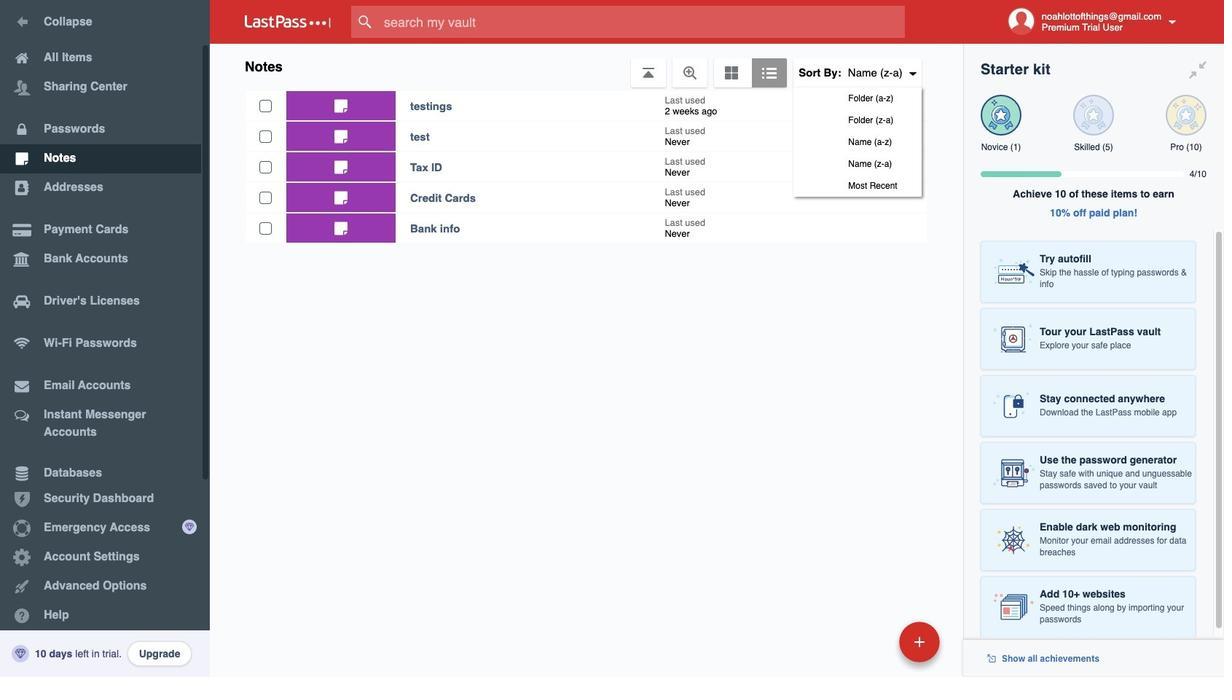 Task type: vqa. For each thing, say whether or not it's contained in the screenshot.
Main navigation navigation
yes



Task type: describe. For each thing, give the bounding box(es) containing it.
Search search field
[[351, 6, 934, 38]]

new item element
[[799, 621, 945, 663]]

new item navigation
[[799, 617, 949, 677]]



Task type: locate. For each thing, give the bounding box(es) containing it.
search my vault text field
[[351, 6, 934, 38]]

main navigation navigation
[[0, 0, 210, 677]]

lastpass image
[[245, 15, 331, 28]]

vault options navigation
[[210, 44, 964, 197]]



